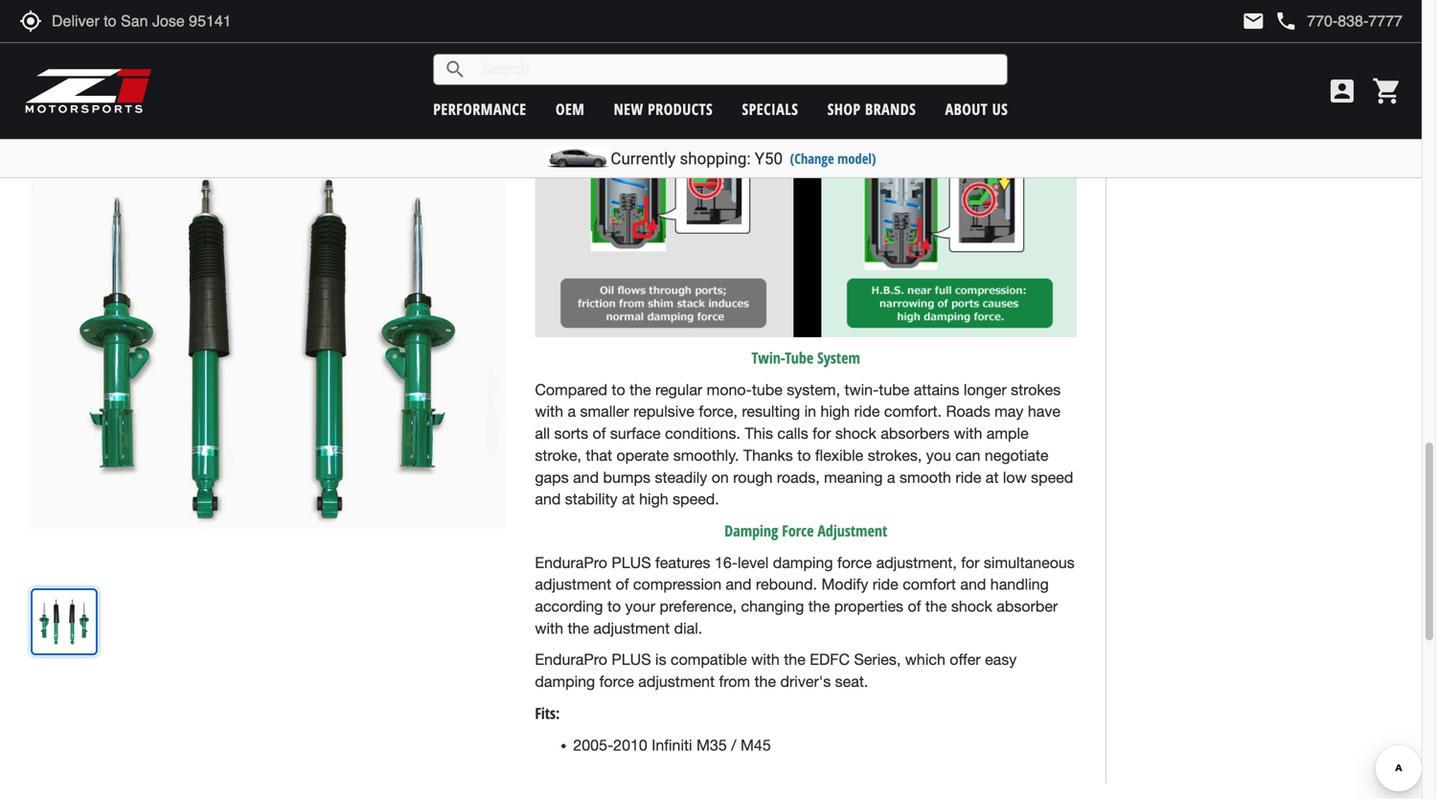 Task type: describe. For each thing, give the bounding box(es) containing it.
currently shopping: y50 (change model)
[[611, 149, 876, 168]]

and down gaps
[[535, 490, 561, 508]]

1 vertical spatial to
[[797, 446, 811, 464]]

currently
[[611, 149, 676, 168]]

the down according
[[568, 619, 589, 637]]

damping force adjustment
[[725, 520, 887, 541]]

damping inside endurapro plus features 16-level damping force adjustment, for simultaneous adjustment of compression and rebound. modify ride comfort and handling according to your preference, changing the properties of the shock absorber with the adjustment dial.
[[773, 554, 833, 571]]

with up all
[[535, 403, 563, 420]]

shop
[[828, 99, 861, 119]]

new
[[614, 99, 644, 119]]

stroke,
[[535, 446, 582, 464]]

longer
[[964, 381, 1007, 398]]

smoothly.
[[673, 446, 739, 464]]

infiniti
[[652, 736, 692, 754]]

speed.
[[673, 490, 719, 508]]

sorts
[[554, 425, 588, 442]]

model)
[[838, 149, 876, 168]]

negotiate
[[985, 446, 1049, 464]]

the down modify
[[808, 597, 830, 615]]

offer
[[950, 651, 981, 669]]

endurapro for endurapro plus is compatible with the edfc series, which offer easy damping force adjustment from the driver's seat.
[[535, 651, 607, 669]]

phone link
[[1275, 10, 1403, 33]]

can
[[956, 446, 981, 464]]

the down comfort
[[925, 597, 947, 615]]

have
[[1028, 403, 1061, 420]]

shop brands link
[[828, 99, 916, 119]]

force inside endurapro plus is compatible with the edfc series, which offer easy damping force adjustment from the driver's seat.
[[599, 673, 634, 690]]

twin-
[[845, 381, 879, 398]]

from
[[719, 673, 750, 690]]

plus for compression
[[612, 554, 651, 571]]

new products
[[614, 99, 713, 119]]

plus for force
[[612, 651, 651, 669]]

fits:
[[535, 703, 560, 723]]

regular
[[655, 381, 703, 398]]

in
[[804, 403, 816, 420]]

0 vertical spatial high
[[821, 403, 850, 420]]

on
[[712, 468, 729, 486]]

calls
[[777, 425, 808, 442]]

mail
[[1242, 10, 1265, 33]]

0 horizontal spatial high
[[639, 490, 668, 508]]

according
[[535, 597, 603, 615]]

twin-tube system
[[752, 347, 860, 368]]

(change model) link
[[790, 149, 876, 168]]

twin-
[[752, 347, 785, 368]]

ample
[[987, 425, 1029, 442]]

repulsive
[[634, 403, 695, 420]]

1 vertical spatial of
[[616, 576, 629, 593]]

compared to the regular mono-tube system, twin-tube attains longer strokes with a smaller repulsive force, resulting in high ride comfort. roads may have all sorts of surface conditions. this calls for shock absorbers with ample stroke, that operate smoothly. thanks to flexible strokes, you can negotiate gaps and bumps steadily on rough roads, meaning a smooth ride at low speed and stability at high speed.
[[535, 381, 1073, 508]]

resulting
[[742, 403, 800, 420]]

changing
[[741, 597, 804, 615]]

roads,
[[777, 468, 820, 486]]

system,
[[787, 381, 840, 398]]

endurapro plus is compatible with the edfc series, which offer easy damping force adjustment from the driver's seat.
[[535, 651, 1017, 690]]

that
[[586, 446, 612, 464]]

specials
[[742, 99, 799, 119]]

absorber
[[997, 597, 1058, 615]]

smooth
[[900, 468, 951, 486]]

0 vertical spatial ride
[[854, 403, 880, 420]]

force
[[782, 520, 814, 541]]

adjustment,
[[876, 554, 957, 571]]

series,
[[854, 651, 901, 669]]

1 tube from the left
[[752, 381, 783, 398]]

0 vertical spatial to
[[612, 381, 625, 398]]

modify
[[822, 576, 868, 593]]

level
[[738, 554, 769, 571]]

absorbers
[[881, 425, 950, 442]]

flexible
[[815, 446, 864, 464]]

1 vertical spatial at
[[622, 490, 635, 508]]

shock inside compared to the regular mono-tube system, twin-tube attains longer strokes with a smaller repulsive force, resulting in high ride comfort. roads may have all sorts of surface conditions. this calls for shock absorbers with ample stroke, that operate smoothly. thanks to flexible strokes, you can negotiate gaps and bumps steadily on rough roads, meaning a smooth ride at low speed and stability at high speed.
[[835, 425, 877, 442]]

and up stability
[[573, 468, 599, 486]]

/
[[731, 736, 736, 754]]

features
[[655, 554, 711, 571]]

for inside endurapro plus features 16-level damping force adjustment, for simultaneous adjustment of compression and rebound. modify ride comfort and handling according to your preference, changing the properties of the shock absorber with the adjustment dial.
[[961, 554, 980, 571]]

1 vertical spatial a
[[887, 468, 895, 486]]

2010
[[613, 736, 648, 754]]

account_box link
[[1322, 76, 1363, 106]]

y50
[[755, 149, 783, 168]]

this
[[745, 425, 773, 442]]

16-
[[715, 554, 738, 571]]

the up driver's
[[784, 651, 806, 669]]

rebound.
[[756, 576, 817, 593]]

of for plus
[[908, 597, 921, 615]]

dial.
[[674, 619, 703, 637]]

products
[[648, 99, 713, 119]]

m35
[[697, 736, 727, 754]]

speed
[[1031, 468, 1073, 486]]

simultaneous
[[984, 554, 1075, 571]]

may
[[995, 403, 1024, 420]]

about
[[945, 99, 988, 119]]

0 vertical spatial adjustment
[[535, 576, 611, 593]]

damping
[[725, 520, 778, 541]]

operate
[[617, 446, 669, 464]]

seat.
[[835, 673, 868, 690]]

thanks
[[743, 446, 793, 464]]

rough
[[733, 468, 773, 486]]

strokes,
[[868, 446, 922, 464]]

2005-
[[573, 736, 613, 754]]

driver's
[[780, 673, 831, 690]]

us
[[992, 99, 1008, 119]]

phone
[[1275, 10, 1298, 33]]



Task type: locate. For each thing, give the bounding box(es) containing it.
brands
[[865, 99, 916, 119]]

tube up resulting
[[752, 381, 783, 398]]

ride down twin-
[[854, 403, 880, 420]]

about us
[[945, 99, 1008, 119]]

at
[[986, 468, 999, 486], [622, 490, 635, 508]]

smaller
[[580, 403, 629, 420]]

0 vertical spatial endurapro
[[535, 554, 607, 571]]

1 vertical spatial damping
[[535, 673, 595, 690]]

for right adjustment,
[[961, 554, 980, 571]]

plus
[[612, 554, 651, 571], [612, 651, 651, 669]]

with inside endurapro plus features 16-level damping force adjustment, for simultaneous adjustment of compression and rebound. modify ride comfort and handling according to your preference, changing the properties of the shock absorber with the adjustment dial.
[[535, 619, 563, 637]]

0 horizontal spatial shock
[[835, 425, 877, 442]]

with down according
[[535, 619, 563, 637]]

of for to
[[593, 425, 606, 442]]

1 horizontal spatial shock
[[951, 597, 992, 615]]

1 vertical spatial adjustment
[[594, 619, 670, 637]]

at down bumps at the bottom left of the page
[[622, 490, 635, 508]]

2 vertical spatial of
[[908, 597, 921, 615]]

1 horizontal spatial at
[[986, 468, 999, 486]]

shopping:
[[680, 149, 751, 168]]

0 vertical spatial of
[[593, 425, 606, 442]]

new products link
[[614, 99, 713, 119]]

endurapro up according
[[535, 554, 607, 571]]

tube
[[785, 347, 814, 368]]

endurapro for endurapro plus features 16-level damping force adjustment, for simultaneous adjustment of compression and rebound. modify ride comfort and handling according to your preference, changing the properties of the shock absorber with the adjustment dial.
[[535, 554, 607, 571]]

0 horizontal spatial force
[[599, 673, 634, 690]]

to up smaller
[[612, 381, 625, 398]]

bumps
[[603, 468, 651, 486]]

at left low
[[986, 468, 999, 486]]

a up 'sorts'
[[568, 403, 576, 420]]

endurapro plus features 16-level damping force adjustment, for simultaneous adjustment of compression and rebound. modify ride comfort and handling according to your preference, changing the properties of the shock absorber with the adjustment dial.
[[535, 554, 1075, 637]]

2 vertical spatial ride
[[873, 576, 899, 593]]

endurapro inside endurapro plus features 16-level damping force adjustment, for simultaneous adjustment of compression and rebound. modify ride comfort and handling according to your preference, changing the properties of the shock absorber with the adjustment dial.
[[535, 554, 607, 571]]

0 vertical spatial for
[[813, 425, 831, 442]]

and right comfort
[[960, 576, 986, 593]]

adjustment
[[535, 576, 611, 593], [594, 619, 670, 637], [638, 673, 715, 690]]

compared
[[535, 381, 607, 398]]

handling
[[991, 576, 1049, 593]]

for
[[813, 425, 831, 442], [961, 554, 980, 571]]

to
[[612, 381, 625, 398], [797, 446, 811, 464], [607, 597, 621, 615]]

strokes
[[1011, 381, 1061, 398]]

attains
[[914, 381, 960, 398]]

comfort
[[903, 576, 956, 593]]

low
[[1003, 468, 1027, 486]]

1 horizontal spatial damping
[[773, 554, 833, 571]]

2 plus from the top
[[612, 651, 651, 669]]

2 vertical spatial adjustment
[[638, 673, 715, 690]]

of up your
[[616, 576, 629, 593]]

high down bumps at the bottom left of the page
[[639, 490, 668, 508]]

endurapro down according
[[535, 651, 607, 669]]

z1 motorsports logo image
[[24, 67, 153, 115]]

1 vertical spatial plus
[[612, 651, 651, 669]]

with inside endurapro plus is compatible with the edfc series, which offer easy damping force adjustment from the driver's seat.
[[751, 651, 780, 669]]

adjustment
[[818, 520, 887, 541]]

0 vertical spatial a
[[568, 403, 576, 420]]

oem
[[556, 99, 585, 119]]

mail link
[[1242, 10, 1265, 33]]

and down "16-"
[[726, 576, 752, 593]]

specials link
[[742, 99, 799, 119]]

adjustment up according
[[535, 576, 611, 593]]

to up roads,
[[797, 446, 811, 464]]

tube up comfort.
[[879, 381, 910, 398]]

Search search field
[[467, 55, 1007, 84]]

0 vertical spatial shock
[[835, 425, 877, 442]]

you
[[926, 446, 951, 464]]

easy
[[985, 651, 1017, 669]]

compatible
[[671, 651, 747, 669]]

steadily
[[655, 468, 707, 486]]

shopping_cart link
[[1367, 76, 1403, 106]]

endurapro inside endurapro plus is compatible with the edfc series, which offer easy damping force adjustment from the driver's seat.
[[535, 651, 607, 669]]

my_location
[[19, 10, 42, 33]]

adjustment inside endurapro plus is compatible with the edfc series, which offer easy damping force adjustment from the driver's seat.
[[638, 673, 715, 690]]

roads
[[946, 403, 990, 420]]

2 horizontal spatial of
[[908, 597, 921, 615]]

with down the changing
[[751, 651, 780, 669]]

plus inside endurapro plus is compatible with the edfc series, which offer easy damping force adjustment from the driver's seat.
[[612, 651, 651, 669]]

shock inside endurapro plus features 16-level damping force adjustment, for simultaneous adjustment of compression and rebound. modify ride comfort and handling according to your preference, changing the properties of the shock absorber with the adjustment dial.
[[951, 597, 992, 615]]

preference,
[[660, 597, 737, 615]]

edfc
[[810, 651, 850, 669]]

all
[[535, 425, 550, 442]]

0 vertical spatial damping
[[773, 554, 833, 571]]

gaps
[[535, 468, 569, 486]]

1 endurapro from the top
[[535, 554, 607, 571]]

shock up flexible
[[835, 425, 877, 442]]

0 horizontal spatial a
[[568, 403, 576, 420]]

1 horizontal spatial for
[[961, 554, 980, 571]]

the inside compared to the regular mono-tube system, twin-tube attains longer strokes with a smaller repulsive force, resulting in high ride comfort. roads may have all sorts of surface conditions. this calls for shock absorbers with ample stroke, that operate smoothly. thanks to flexible strokes, you can negotiate gaps and bumps steadily on rough roads, meaning a smooth ride at low speed and stability at high speed.
[[630, 381, 651, 398]]

1 horizontal spatial force
[[837, 554, 872, 571]]

ride
[[854, 403, 880, 420], [956, 468, 981, 486], [873, 576, 899, 593]]

2 tube from the left
[[879, 381, 910, 398]]

force inside endurapro plus features 16-level damping force adjustment, for simultaneous adjustment of compression and rebound. modify ride comfort and handling according to your preference, changing the properties of the shock absorber with the adjustment dial.
[[837, 554, 872, 571]]

1 horizontal spatial tube
[[879, 381, 910, 398]]

with
[[535, 403, 563, 420], [954, 425, 982, 442], [535, 619, 563, 637], [751, 651, 780, 669]]

for inside compared to the regular mono-tube system, twin-tube attains longer strokes with a smaller repulsive force, resulting in high ride comfort. roads may have all sorts of surface conditions. this calls for shock absorbers with ample stroke, that operate smoothly. thanks to flexible strokes, you can negotiate gaps and bumps steadily on rough roads, meaning a smooth ride at low speed and stability at high speed.
[[813, 425, 831, 442]]

the up repulsive
[[630, 381, 651, 398]]

which
[[905, 651, 946, 669]]

(change
[[790, 149, 834, 168]]

1 vertical spatial shock
[[951, 597, 992, 615]]

of up that
[[593, 425, 606, 442]]

tube
[[752, 381, 783, 398], [879, 381, 910, 398]]

plus up your
[[612, 554, 651, 571]]

search
[[444, 58, 467, 81]]

account_box
[[1327, 76, 1358, 106]]

0 horizontal spatial tube
[[752, 381, 783, 398]]

shop brands
[[828, 99, 916, 119]]

1 vertical spatial high
[[639, 490, 668, 508]]

about us link
[[945, 99, 1008, 119]]

plus inside endurapro plus features 16-level damping force adjustment, for simultaneous adjustment of compression and rebound. modify ride comfort and handling according to your preference, changing the properties of the shock absorber with the adjustment dial.
[[612, 554, 651, 571]]

of inside compared to the regular mono-tube system, twin-tube attains longer strokes with a smaller repulsive force, resulting in high ride comfort. roads may have all sorts of surface conditions. this calls for shock absorbers with ample stroke, that operate smoothly. thanks to flexible strokes, you can negotiate gaps and bumps steadily on rough roads, meaning a smooth ride at low speed and stability at high speed.
[[593, 425, 606, 442]]

0 vertical spatial at
[[986, 468, 999, 486]]

1 vertical spatial endurapro
[[535, 651, 607, 669]]

0 horizontal spatial for
[[813, 425, 831, 442]]

adjustment down is
[[638, 673, 715, 690]]

damping inside endurapro plus is compatible with the edfc series, which offer easy damping force adjustment from the driver's seat.
[[535, 673, 595, 690]]

shopping_cart
[[1372, 76, 1403, 106]]

force,
[[699, 403, 738, 420]]

m45
[[741, 736, 771, 754]]

to inside endurapro plus features 16-level damping force adjustment, for simultaneous adjustment of compression and rebound. modify ride comfort and handling according to your preference, changing the properties of the shock absorber with the adjustment dial.
[[607, 597, 621, 615]]

is
[[655, 651, 666, 669]]

conditions.
[[665, 425, 741, 442]]

force up modify
[[837, 554, 872, 571]]

endurapro
[[535, 554, 607, 571], [535, 651, 607, 669]]

adjustment down your
[[594, 619, 670, 637]]

1 vertical spatial ride
[[956, 468, 981, 486]]

performance link
[[433, 99, 527, 119]]

to left your
[[607, 597, 621, 615]]

damping up fits:
[[535, 673, 595, 690]]

compression
[[633, 576, 722, 593]]

plus left is
[[612, 651, 651, 669]]

system
[[817, 347, 860, 368]]

0 horizontal spatial of
[[593, 425, 606, 442]]

a down strokes,
[[887, 468, 895, 486]]

of
[[593, 425, 606, 442], [616, 576, 629, 593], [908, 597, 921, 615]]

damping up rebound.
[[773, 554, 833, 571]]

for down in at the right
[[813, 425, 831, 442]]

force up 2010
[[599, 673, 634, 690]]

1 horizontal spatial of
[[616, 576, 629, 593]]

shock down comfort
[[951, 597, 992, 615]]

mono-
[[707, 381, 752, 398]]

ride up properties
[[873, 576, 899, 593]]

1 vertical spatial for
[[961, 554, 980, 571]]

your
[[625, 597, 655, 615]]

2 vertical spatial to
[[607, 597, 621, 615]]

with down roads
[[954, 425, 982, 442]]

high right in at the right
[[821, 403, 850, 420]]

1 vertical spatial force
[[599, 673, 634, 690]]

of down comfort
[[908, 597, 921, 615]]

stability
[[565, 490, 618, 508]]

1 plus from the top
[[612, 554, 651, 571]]

properties
[[834, 597, 904, 615]]

0 horizontal spatial damping
[[535, 673, 595, 690]]

surface
[[610, 425, 661, 442]]

ride down can
[[956, 468, 981, 486]]

0 vertical spatial force
[[837, 554, 872, 571]]

0 vertical spatial plus
[[612, 554, 651, 571]]

1 horizontal spatial high
[[821, 403, 850, 420]]

2005-2010 infiniti m35 / m45
[[573, 736, 771, 754]]

the right from at bottom right
[[755, 673, 776, 690]]

ride inside endurapro plus features 16-level damping force adjustment, for simultaneous adjustment of compression and rebound. modify ride comfort and handling according to your preference, changing the properties of the shock absorber with the adjustment dial.
[[873, 576, 899, 593]]

2 endurapro from the top
[[535, 651, 607, 669]]

0 horizontal spatial at
[[622, 490, 635, 508]]

1 horizontal spatial a
[[887, 468, 895, 486]]



